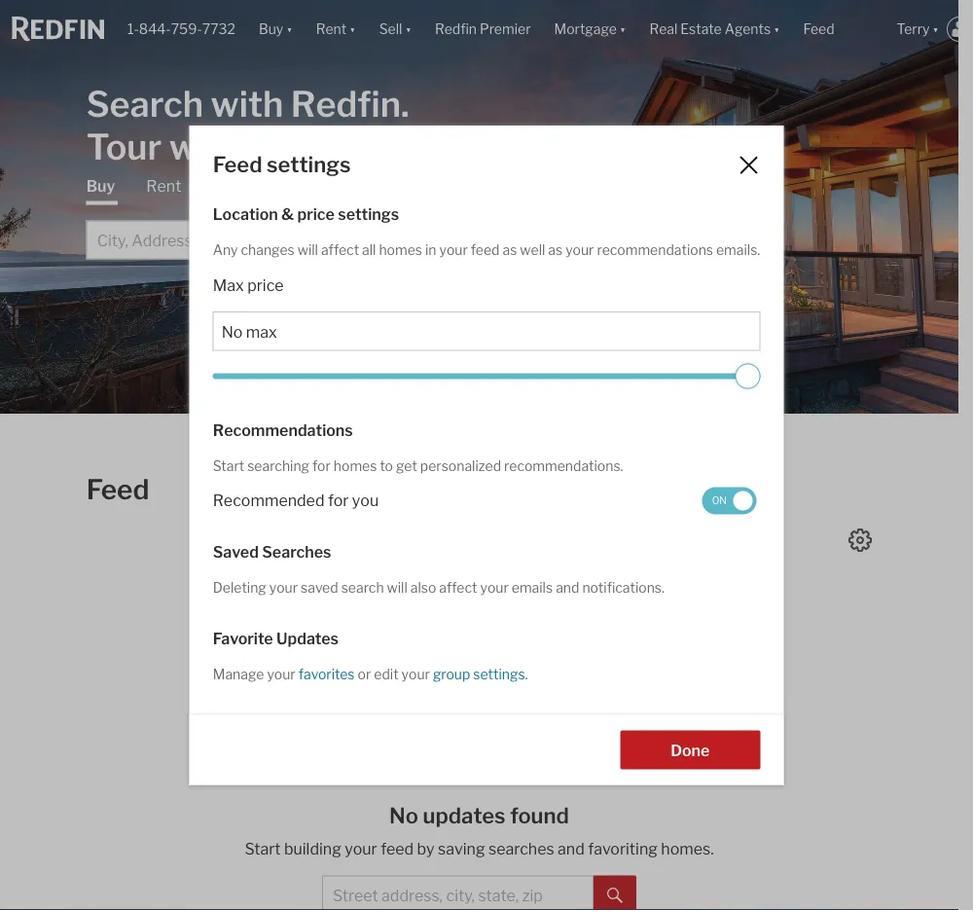 Task type: vqa. For each thing, say whether or not it's contained in the screenshot.
'Start' for Start building your feed by saving searches and favoriting homes.
yes



Task type: describe. For each thing, give the bounding box(es) containing it.
redfin inside button
[[435, 21, 477, 37]]

updates
[[277, 629, 339, 648]]

favorite updates
[[213, 629, 339, 648]]

deleting your saved search will also affect your emails and notifications.
[[213, 579, 665, 596]]

saved
[[301, 579, 338, 596]]

submit search image
[[593, 233, 608, 248]]

your right in
[[440, 241, 468, 258]]

found
[[510, 802, 569, 829]]

start for start building your feed by saving searches and favoriting homes.
[[245, 840, 281, 859]]

1 horizontal spatial price
[[297, 204, 335, 223]]

your right well
[[566, 241, 594, 258]]

saved searches
[[213, 542, 331, 561]]

0 vertical spatial settings
[[267, 151, 351, 177]]

tour
[[86, 125, 162, 168]]

Street address, city, state, zip search field
[[322, 876, 594, 910]]

0 horizontal spatial price
[[247, 276, 284, 295]]

agent.
[[394, 125, 499, 168]]

1-
[[128, 21, 139, 37]]

building
[[284, 840, 342, 859]]

get
[[396, 458, 418, 475]]

a
[[249, 125, 269, 168]]

personalized
[[420, 458, 501, 475]]

1-844-759-7732 link
[[128, 21, 236, 37]]

Max price input text field
[[222, 322, 752, 341]]

feed for feed button
[[804, 21, 835, 37]]

0 horizontal spatial affect
[[321, 241, 359, 258]]

searches
[[489, 840, 555, 859]]

your right building
[[345, 840, 377, 859]]

recommendations.
[[504, 458, 624, 475]]

searching
[[247, 458, 310, 475]]

manage
[[213, 666, 264, 682]]

mortgage
[[270, 177, 342, 196]]

1-844-759-7732
[[128, 21, 236, 37]]

start for start searching for homes to get personalized recommendations.
[[213, 458, 245, 475]]

max
[[213, 276, 244, 295]]

your left emails
[[480, 579, 509, 596]]

no updates found
[[390, 802, 569, 829]]

well
[[520, 241, 546, 258]]

0 vertical spatial will
[[298, 241, 318, 258]]

group settings. link
[[430, 666, 528, 682]]

submit search image
[[607, 888, 623, 904]]

your left saved
[[269, 579, 298, 596]]

your right 'edit'
[[402, 666, 430, 682]]

done
[[671, 741, 710, 760]]

recommended for you
[[213, 491, 379, 510]]

mortgage link
[[270, 176, 342, 197]]

recommended
[[213, 491, 325, 510]]

rent
[[146, 177, 181, 196]]

0 vertical spatial and
[[556, 579, 580, 596]]

Max price slider range field
[[213, 364, 761, 389]]

rent link
[[146, 176, 181, 197]]

1 vertical spatial settings
[[338, 204, 399, 223]]

City, Address, School, Agent, ZIP search field
[[86, 221, 579, 259]]

0 horizontal spatial homes
[[334, 458, 377, 475]]

favorite
[[213, 629, 273, 648]]

to
[[380, 458, 393, 475]]

buy link
[[86, 176, 115, 205]]

1 vertical spatial affect
[[439, 579, 478, 596]]

1 horizontal spatial feed
[[471, 241, 500, 258]]

saved
[[213, 542, 259, 561]]

manage your favorites or edit your group settings.
[[213, 666, 528, 682]]

edit
[[374, 666, 399, 682]]

also
[[411, 579, 437, 596]]

2 vertical spatial feed
[[86, 473, 149, 506]]

location & price settings
[[213, 204, 399, 223]]



Task type: locate. For each thing, give the bounding box(es) containing it.
0 vertical spatial redfin
[[435, 21, 477, 37]]

for left you
[[328, 491, 349, 510]]

1 vertical spatial and
[[558, 840, 585, 859]]

redfin up mortgage
[[276, 125, 386, 168]]

0 vertical spatial price
[[297, 204, 335, 223]]

updates
[[423, 802, 506, 829]]

as right well
[[548, 241, 563, 258]]

1 horizontal spatial as
[[548, 241, 563, 258]]

and
[[556, 579, 580, 596], [558, 840, 585, 859]]

1 vertical spatial redfin
[[276, 125, 386, 168]]

affect left all
[[321, 241, 359, 258]]

redfin inside search with redfin. tour with a redfin agent.
[[276, 125, 386, 168]]

any changes will affect all homes in your feed as well as your recommendations emails.
[[213, 241, 761, 258]]

or
[[358, 666, 371, 682]]

1 vertical spatial start
[[245, 840, 281, 859]]

for
[[313, 458, 331, 475], [328, 491, 349, 510]]

any
[[213, 241, 238, 258]]

favorites link
[[296, 666, 358, 682]]

1 vertical spatial feed
[[381, 840, 414, 859]]

redfin
[[435, 21, 477, 37], [276, 125, 386, 168]]

feed
[[804, 21, 835, 37], [213, 151, 262, 177], [86, 473, 149, 506]]

844-
[[139, 21, 171, 37]]

recommendations
[[597, 241, 714, 258]]

as
[[503, 241, 517, 258], [548, 241, 563, 258]]

0 vertical spatial affect
[[321, 241, 359, 258]]

done button
[[620, 730, 761, 769]]

all
[[362, 241, 376, 258]]

premier
[[480, 21, 531, 37]]

no
[[390, 802, 419, 829]]

2 as from the left
[[548, 241, 563, 258]]

0 vertical spatial homes
[[379, 241, 423, 258]]

redfin premier button
[[423, 0, 543, 58]]

feed inside feed button
[[804, 21, 835, 37]]

saving
[[438, 840, 485, 859]]

changes
[[241, 241, 295, 258]]

search
[[86, 82, 203, 125]]

feed button
[[792, 0, 886, 58]]

max price
[[213, 276, 284, 295]]

location
[[213, 204, 278, 223]]

0 vertical spatial feed
[[804, 21, 835, 37]]

0 horizontal spatial as
[[503, 241, 517, 258]]

start left building
[[245, 840, 281, 859]]

feed left well
[[471, 241, 500, 258]]

0 horizontal spatial will
[[298, 241, 318, 258]]

feed for feed settings
[[213, 151, 262, 177]]

price
[[297, 204, 335, 223], [247, 276, 284, 295]]

1 horizontal spatial will
[[387, 579, 408, 596]]

759-
[[171, 21, 202, 37]]

1 vertical spatial feed
[[213, 151, 262, 177]]

settings.
[[473, 666, 528, 682]]

favorites
[[299, 666, 355, 682]]

homes.
[[661, 840, 714, 859]]

settings up all
[[338, 204, 399, 223]]

0 horizontal spatial redfin
[[276, 125, 386, 168]]

1 vertical spatial for
[[328, 491, 349, 510]]

search
[[341, 579, 384, 596]]

price right &
[[297, 204, 335, 223]]

feed left by
[[381, 840, 414, 859]]

will left also
[[387, 579, 408, 596]]

tab list containing buy
[[86, 176, 622, 259]]

1 horizontal spatial redfin
[[435, 21, 477, 37]]

with
[[211, 82, 284, 125], [169, 125, 242, 168]]

1 vertical spatial price
[[247, 276, 284, 295]]

feed
[[471, 241, 500, 258], [381, 840, 414, 859]]

price down changes
[[247, 276, 284, 295]]

0 vertical spatial start
[[213, 458, 245, 475]]

notifications.
[[583, 579, 665, 596]]

0 vertical spatial for
[[313, 458, 331, 475]]

with left a
[[169, 125, 242, 168]]

and right emails
[[556, 579, 580, 596]]

&
[[281, 204, 294, 223]]

settings
[[267, 151, 351, 177], [338, 204, 399, 223]]

will
[[298, 241, 318, 258], [387, 579, 408, 596]]

emails
[[512, 579, 553, 596]]

7732
[[202, 21, 236, 37]]

by
[[417, 840, 435, 859]]

1 vertical spatial will
[[387, 579, 408, 596]]

with up feed settings
[[211, 82, 284, 125]]

search with redfin. tour with a redfin agent.
[[86, 82, 499, 168]]

1 vertical spatial homes
[[334, 458, 377, 475]]

0 horizontal spatial feed
[[381, 840, 414, 859]]

searches
[[262, 542, 331, 561]]

emails.
[[717, 241, 761, 258]]

0 vertical spatial feed
[[471, 241, 500, 258]]

1 horizontal spatial affect
[[439, 579, 478, 596]]

start left searching
[[213, 458, 245, 475]]

1 as from the left
[[503, 241, 517, 258]]

you
[[352, 491, 379, 510]]

homes
[[379, 241, 423, 258], [334, 458, 377, 475]]

affect right also
[[439, 579, 478, 596]]

and down found
[[558, 840, 585, 859]]

deleting
[[213, 579, 267, 596]]

feed settings
[[213, 151, 351, 177]]

buy
[[86, 177, 115, 196]]

redfin premier
[[435, 21, 531, 37]]

affect
[[321, 241, 359, 258], [439, 579, 478, 596]]

1 horizontal spatial feed
[[213, 151, 262, 177]]

as left well
[[503, 241, 517, 258]]

will down location & price settings
[[298, 241, 318, 258]]

redfin left premier
[[435, 21, 477, 37]]

2 horizontal spatial feed
[[804, 21, 835, 37]]

1 horizontal spatial homes
[[379, 241, 423, 258]]

start searching for homes to get personalized recommendations.
[[213, 458, 624, 475]]

group
[[433, 666, 471, 682]]

tab list
[[86, 176, 622, 259]]

favoriting
[[588, 840, 658, 859]]

homes left in
[[379, 241, 423, 258]]

0 horizontal spatial feed
[[86, 473, 149, 506]]

for up recommended for you
[[313, 458, 331, 475]]

your
[[440, 241, 468, 258], [566, 241, 594, 258], [269, 579, 298, 596], [480, 579, 509, 596], [267, 666, 296, 682], [402, 666, 430, 682], [345, 840, 377, 859]]

in
[[425, 241, 437, 258]]

start building your feed by saving searches and favoriting homes.
[[245, 840, 714, 859]]

start
[[213, 458, 245, 475], [245, 840, 281, 859]]

settings up location & price settings
[[267, 151, 351, 177]]

recommendations
[[213, 421, 353, 440]]

homes left to
[[334, 458, 377, 475]]

your down favorite updates
[[267, 666, 296, 682]]

redfin.
[[291, 82, 409, 125]]



